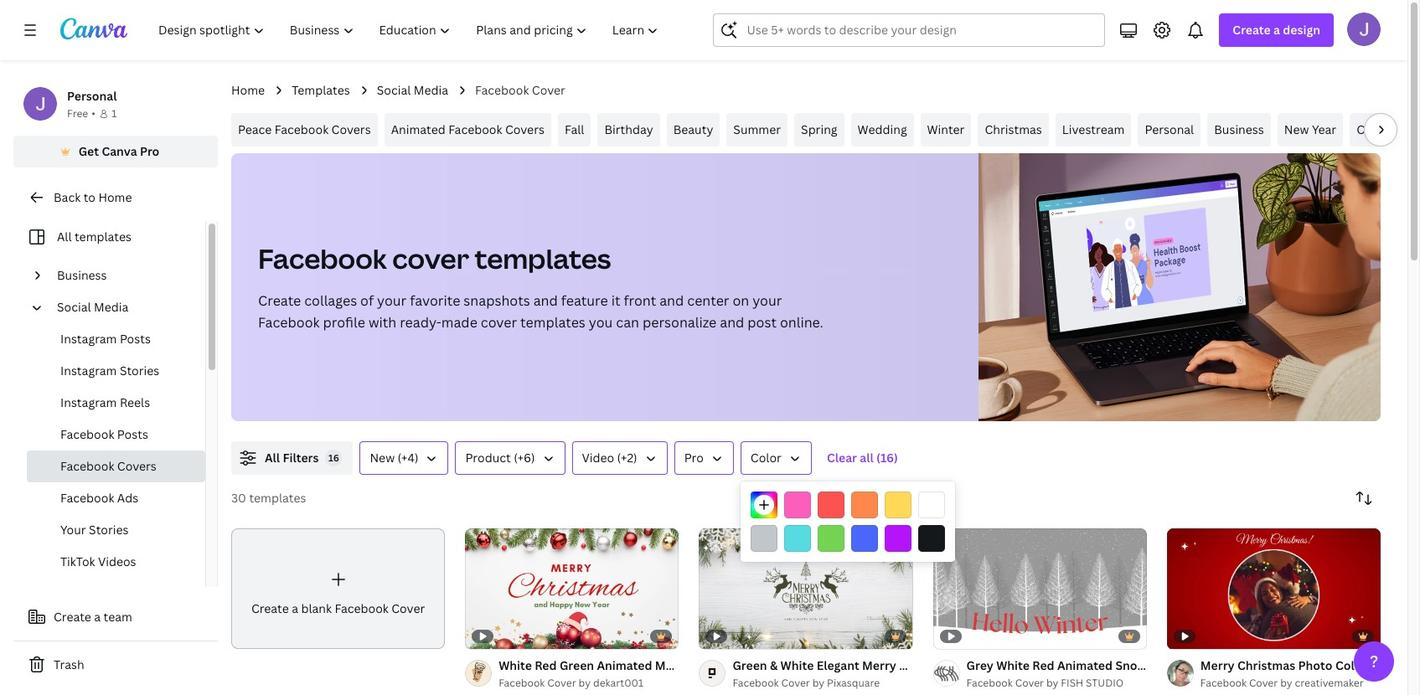 Task type: vqa. For each thing, say whether or not it's contained in the screenshot.
bottommost Social
yes



Task type: describe. For each thing, give the bounding box(es) containing it.
hello
[[1149, 657, 1180, 673]]

templates inside create collages of your favorite snapshots and feature it front and center on your facebook profile with ready-made cover templates you can personalize and post online.
[[520, 313, 586, 332]]

jacob simon image
[[1347, 13, 1381, 46]]

design
[[1283, 22, 1321, 38]]

•
[[92, 106, 95, 121]]

canva
[[102, 143, 137, 159]]

pro inside get canva pro button
[[140, 143, 159, 159]]

create for create collages of your favorite snapshots and feature it front and center on your facebook profile with ready-made cover templates you can personalize and post online.
[[258, 292, 301, 310]]

facebook cover
[[475, 82, 565, 98]]

video
[[582, 450, 614, 466]]

30 templates
[[231, 490, 306, 506]]

instagram reels
[[60, 395, 150, 411]]

business for the leftmost business "link"
[[57, 267, 107, 283]]

color
[[751, 450, 782, 466]]

0 horizontal spatial covers
[[117, 458, 157, 474]]

1 horizontal spatial home
[[231, 82, 265, 98]]

video (+2) button
[[572, 442, 668, 475]]

create collages of your favorite snapshots and feature it front and center on your facebook profile with ready-made cover templates you can personalize and post online.
[[258, 292, 823, 332]]

free •
[[67, 106, 95, 121]]

facebook posts
[[60, 426, 148, 442]]

instagram for instagram reels
[[60, 395, 117, 411]]

christmas inside merry christmas photo collage (facebo facebook cover by creativemaker
[[1238, 657, 1295, 673]]

0 vertical spatial winter
[[927, 121, 965, 137]]

instagram reels link
[[27, 387, 205, 419]]

get
[[78, 143, 99, 159]]

0 horizontal spatial social
[[57, 299, 91, 315]]

templates up create collages of your favorite snapshots and feature it front and center on your facebook profile with ready-made cover templates you can personalize and post online.
[[475, 240, 611, 277]]

fish
[[1061, 676, 1084, 690]]

facebook ads link
[[27, 483, 205, 514]]

1 horizontal spatial personal
[[1145, 121, 1194, 137]]

clear all (16) button
[[819, 442, 907, 475]]

instagram posts link
[[27, 323, 205, 355]]

2 horizontal spatial and
[[720, 313, 744, 332]]

ready-
[[400, 313, 441, 332]]

facebook cover by creativemaker link
[[1201, 675, 1381, 692]]

0 vertical spatial christmas
[[985, 121, 1042, 137]]

0 horizontal spatial and
[[533, 292, 558, 310]]

back to home
[[54, 189, 132, 205]]

facebook inside create collages of your favorite snapshots and feature it front and center on your facebook profile with ready-made cover templates you can personalize and post online.
[[258, 313, 320, 332]]

color button
[[741, 442, 812, 475]]

16
[[329, 452, 339, 464]]

0 horizontal spatial media
[[94, 299, 128, 315]]

facebook cover by pixasquare
[[733, 676, 880, 690]]

collages
[[304, 292, 357, 310]]

clear all (16)
[[827, 450, 898, 466]]

fall
[[565, 121, 584, 137]]

your stories link
[[27, 514, 205, 546]]

christmas link
[[978, 113, 1049, 147]]

0 vertical spatial personal
[[67, 88, 117, 104]]

profile
[[323, 313, 365, 332]]

birthday link
[[598, 113, 660, 147]]

online.
[[780, 313, 823, 332]]

summer
[[733, 121, 781, 137]]

dekart001
[[593, 676, 644, 690]]

create for create a design
[[1233, 22, 1271, 38]]

new for new year
[[1284, 121, 1309, 137]]

facebook inside merry christmas photo collage (facebo facebook cover by creativemaker
[[1201, 676, 1247, 690]]

business for business "link" to the right
[[1214, 121, 1264, 137]]

livestream
[[1062, 121, 1125, 137]]

tiktok videos
[[60, 554, 136, 570]]

1
[[111, 106, 117, 121]]

home link
[[231, 81, 265, 100]]

post
[[748, 313, 777, 332]]

spring
[[801, 121, 838, 137]]

#fed958 image
[[885, 492, 912, 519]]

on
[[733, 292, 749, 310]]

facebook ads
[[60, 490, 138, 506]]

peace facebook covers link
[[231, 113, 378, 147]]

get canva pro
[[78, 143, 159, 159]]

templates
[[292, 82, 350, 98]]

1 horizontal spatial social
[[377, 82, 411, 98]]

0 vertical spatial social media link
[[377, 81, 448, 100]]

with
[[369, 313, 397, 332]]

create for create a blank facebook cover
[[251, 601, 289, 617]]

snapshots
[[464, 292, 530, 310]]

facebook cover by dekart001
[[499, 676, 644, 690]]

new (+4) button
[[360, 442, 449, 475]]

0 horizontal spatial business link
[[50, 260, 195, 292]]

1 vertical spatial social media link
[[50, 292, 195, 323]]

(+6)
[[514, 450, 535, 466]]

collage fac
[[1357, 121, 1420, 137]]

0 vertical spatial social media
[[377, 82, 448, 98]]

instagram stories
[[60, 363, 159, 379]]

templates down back to home
[[75, 229, 132, 245]]

pro inside the pro button
[[684, 450, 704, 466]]

wedding
[[858, 121, 907, 137]]

trash link
[[13, 649, 218, 682]]

animated inside grey white red animated snow hello winter facebook cover facebook cover by fish studio
[[1057, 657, 1113, 673]]

instagram posts
[[60, 331, 151, 347]]

red
[[1033, 657, 1055, 673]]

facebook cover by pixasquare link
[[733, 675, 913, 692]]

(+2)
[[617, 450, 637, 466]]

pixasquare
[[827, 676, 880, 690]]

trash
[[54, 657, 84, 673]]

create a design
[[1233, 22, 1321, 38]]

cover inside create collages of your favorite snapshots and feature it front and center on your facebook profile with ready-made cover templates you can personalize and post online.
[[481, 313, 517, 332]]

#fed958 image
[[885, 492, 912, 519]]

0 horizontal spatial cover
[[392, 240, 469, 277]]

pro button
[[674, 442, 734, 475]]

1 horizontal spatial media
[[414, 82, 448, 98]]

Sort by button
[[1347, 482, 1381, 515]]

creativemaker
[[1295, 676, 1364, 690]]

instagram for instagram stories
[[60, 363, 117, 379]]

back to home link
[[13, 181, 218, 215]]

it
[[611, 292, 620, 310]]

peace facebook covers
[[238, 121, 371, 137]]

16 filter options selected element
[[325, 450, 342, 467]]

collage fac link
[[1350, 113, 1420, 147]]

1 your from the left
[[377, 292, 407, 310]]

(facebo
[[1381, 657, 1420, 673]]



Task type: locate. For each thing, give the bounding box(es) containing it.
1 horizontal spatial cover
[[481, 313, 517, 332]]

posts for instagram posts
[[120, 331, 151, 347]]

winter right hello
[[1183, 657, 1221, 673]]

create left collages
[[258, 292, 301, 310]]

social media
[[377, 82, 448, 98], [57, 299, 128, 315]]

#b612fb image
[[885, 525, 912, 552], [885, 525, 912, 552]]

1 vertical spatial posts
[[117, 426, 148, 442]]

0 vertical spatial stories
[[120, 363, 159, 379]]

stories for your stories
[[89, 522, 129, 538]]

cover down snapshots
[[481, 313, 517, 332]]

4 by from the left
[[1280, 676, 1293, 690]]

2 by from the left
[[813, 676, 825, 690]]

business right personal link
[[1214, 121, 1264, 137]]

1 horizontal spatial new
[[1284, 121, 1309, 137]]

0 horizontal spatial winter
[[927, 121, 965, 137]]

#fd5152 image
[[818, 492, 845, 519]]

0 horizontal spatial all
[[57, 229, 72, 245]]

reels
[[120, 395, 150, 411]]

your up with
[[377, 292, 407, 310]]

#74d353 image
[[818, 525, 845, 552], [818, 525, 845, 552]]

by left the fish
[[1047, 676, 1059, 690]]

a left "team" on the left of page
[[94, 609, 101, 625]]

by inside facebook cover by dekart001 link
[[579, 676, 591, 690]]

media up the instagram posts
[[94, 299, 128, 315]]

0 vertical spatial business link
[[1208, 113, 1271, 147]]

social media link down top level navigation 'element'
[[377, 81, 448, 100]]

christmas right winter link
[[985, 121, 1042, 137]]

0 horizontal spatial a
[[94, 609, 101, 625]]

#fe884c image
[[851, 492, 878, 519]]

summer link
[[727, 113, 788, 147]]

front
[[624, 292, 656, 310]]

all left filters
[[265, 450, 280, 466]]

by inside facebook cover by pixasquare link
[[813, 676, 825, 690]]

#fd5152 image
[[818, 492, 845, 519]]

2 vertical spatial instagram
[[60, 395, 117, 411]]

0 vertical spatial animated
[[391, 121, 446, 137]]

product (+6)
[[465, 450, 535, 466]]

winter inside grey white red animated snow hello winter facebook cover facebook cover by fish studio
[[1183, 657, 1221, 673]]

0 vertical spatial collage
[[1357, 121, 1399, 137]]

create inside create a design dropdown button
[[1233, 22, 1271, 38]]

a for team
[[94, 609, 101, 625]]

0 vertical spatial business
[[1214, 121, 1264, 137]]

and
[[533, 292, 558, 310], [660, 292, 684, 310], [720, 313, 744, 332]]

1 horizontal spatial and
[[660, 292, 684, 310]]

3 by from the left
[[1047, 676, 1059, 690]]

instagram up instagram reels at the bottom left of page
[[60, 363, 117, 379]]

0 horizontal spatial personal
[[67, 88, 117, 104]]

#ffffff image
[[918, 492, 945, 519], [918, 492, 945, 519]]

#4a66fb image
[[851, 525, 878, 552], [851, 525, 878, 552]]

a for design
[[1274, 22, 1280, 38]]

create a blank facebook cover element
[[231, 529, 445, 649]]

winter right wedding
[[927, 121, 965, 137]]

cover up favorite
[[392, 240, 469, 277]]

social media link
[[377, 81, 448, 100], [50, 292, 195, 323]]

1 vertical spatial winter
[[1183, 657, 1221, 673]]

1 vertical spatial new
[[370, 450, 395, 466]]

and up "personalize"
[[660, 292, 684, 310]]

new inside button
[[370, 450, 395, 466]]

1 vertical spatial social
[[57, 299, 91, 315]]

1 vertical spatial stories
[[89, 522, 129, 538]]

your
[[377, 292, 407, 310], [753, 292, 782, 310]]

photo
[[1298, 657, 1333, 673]]

by inside grey white red animated snow hello winter facebook cover facebook cover by fish studio
[[1047, 676, 1059, 690]]

0 vertical spatial media
[[414, 82, 448, 98]]

1 horizontal spatial christmas
[[1238, 657, 1295, 673]]

peace
[[238, 121, 272, 137]]

1 vertical spatial all
[[265, 450, 280, 466]]

1 vertical spatial business
[[57, 267, 107, 283]]

a
[[1274, 22, 1280, 38], [292, 601, 298, 617], [94, 609, 101, 625]]

0 vertical spatial new
[[1284, 121, 1309, 137]]

back
[[54, 189, 81, 205]]

1 vertical spatial personal
[[1145, 121, 1194, 137]]

instagram for instagram posts
[[60, 331, 117, 347]]

create
[[1233, 22, 1271, 38], [258, 292, 301, 310], [251, 601, 289, 617], [54, 609, 91, 625]]

0 vertical spatial social
[[377, 82, 411, 98]]

social up the instagram posts
[[57, 299, 91, 315]]

cover
[[532, 82, 565, 98], [392, 601, 425, 617], [1281, 657, 1315, 673], [547, 676, 576, 690], [781, 676, 810, 690], [1015, 676, 1044, 690], [1249, 676, 1278, 690]]

grey
[[967, 657, 994, 673]]

new year
[[1284, 121, 1337, 137]]

business down all templates in the top of the page
[[57, 267, 107, 283]]

posts down reels
[[117, 426, 148, 442]]

ads
[[117, 490, 138, 506]]

personal link
[[1138, 113, 1201, 147]]

you
[[589, 313, 613, 332]]

1 by from the left
[[579, 676, 591, 690]]

a inside button
[[94, 609, 101, 625]]

#15181b image
[[918, 525, 945, 552], [918, 525, 945, 552]]

0 horizontal spatial business
[[57, 267, 107, 283]]

fall link
[[558, 113, 591, 147]]

all templates link
[[23, 221, 195, 253]]

0 horizontal spatial christmas
[[985, 121, 1042, 137]]

social
[[377, 82, 411, 98], [57, 299, 91, 315]]

social media down top level navigation 'element'
[[377, 82, 448, 98]]

business link down all templates link
[[50, 260, 195, 292]]

pro right canva
[[140, 143, 159, 159]]

product (+6) button
[[455, 442, 565, 475]]

stories down facebook ads link
[[89, 522, 129, 538]]

all for all filters
[[265, 450, 280, 466]]

collage left the fac
[[1357, 121, 1399, 137]]

create a team
[[54, 609, 132, 625]]

add a new color image
[[751, 492, 778, 519], [751, 492, 778, 519]]

1 vertical spatial animated
[[1057, 657, 1113, 673]]

pro right (+2)
[[684, 450, 704, 466]]

livestream link
[[1056, 113, 1132, 147]]

social media link up the instagram posts
[[50, 292, 195, 323]]

cover inside merry christmas photo collage (facebo facebook cover by creativemaker
[[1249, 676, 1278, 690]]

a left blank
[[292, 601, 298, 617]]

studio
[[1086, 676, 1124, 690]]

your up post
[[753, 292, 782, 310]]

year
[[1312, 121, 1337, 137]]

1 horizontal spatial business
[[1214, 121, 1264, 137]]

0 vertical spatial home
[[231, 82, 265, 98]]

1 instagram from the top
[[60, 331, 117, 347]]

videos
[[98, 554, 136, 570]]

home right to
[[98, 189, 132, 205]]

posts
[[120, 331, 151, 347], [117, 426, 148, 442]]

create a team button
[[13, 601, 218, 634]]

#55dbe0 image
[[784, 525, 811, 552], [784, 525, 811, 552]]

0 horizontal spatial animated
[[391, 121, 446, 137]]

create left blank
[[251, 601, 289, 617]]

facebook
[[475, 82, 529, 98], [275, 121, 329, 137], [448, 121, 502, 137], [258, 240, 387, 277], [258, 313, 320, 332], [60, 426, 114, 442], [60, 458, 114, 474], [60, 490, 114, 506], [335, 601, 389, 617], [1224, 657, 1278, 673], [499, 676, 545, 690], [733, 676, 779, 690], [967, 676, 1013, 690], [1201, 676, 1247, 690]]

spring link
[[794, 113, 844, 147]]

1 vertical spatial cover
[[481, 313, 517, 332]]

None search field
[[713, 13, 1105, 47]]

covers for animated facebook covers
[[505, 121, 545, 137]]

personal right livestream on the right top of page
[[1145, 121, 1194, 137]]

grey white red animated snow hello winter facebook cover link
[[967, 657, 1315, 675]]

made
[[441, 313, 477, 332]]

1 vertical spatial media
[[94, 299, 128, 315]]

by inside merry christmas photo collage (facebo facebook cover by creativemaker
[[1280, 676, 1293, 690]]

0 vertical spatial instagram
[[60, 331, 117, 347]]

#fe884c image
[[851, 492, 878, 519]]

1 horizontal spatial business link
[[1208, 113, 1271, 147]]

collage inside merry christmas photo collage (facebo facebook cover by creativemaker
[[1336, 657, 1378, 673]]

0 horizontal spatial your
[[377, 292, 407, 310]]

0 horizontal spatial home
[[98, 189, 132, 205]]

personal
[[67, 88, 117, 104], [1145, 121, 1194, 137]]

collage up creativemaker
[[1336, 657, 1378, 673]]

0 vertical spatial all
[[57, 229, 72, 245]]

templates link
[[292, 81, 350, 100]]

1 vertical spatial christmas
[[1238, 657, 1295, 673]]

posts for facebook posts
[[117, 426, 148, 442]]

tiktok videos link
[[27, 546, 205, 578]]

1 horizontal spatial winter
[[1183, 657, 1221, 673]]

0 horizontal spatial social media
[[57, 299, 128, 315]]

1 vertical spatial social media
[[57, 299, 128, 315]]

create left design
[[1233, 22, 1271, 38]]

create left "team" on the left of page
[[54, 609, 91, 625]]

3 instagram from the top
[[60, 395, 117, 411]]

facebook cover by dekart001 link
[[499, 675, 679, 692]]

stories
[[120, 363, 159, 379], [89, 522, 129, 538]]

white
[[996, 657, 1030, 673]]

instagram up instagram stories
[[60, 331, 117, 347]]

0 vertical spatial cover
[[392, 240, 469, 277]]

by down merry christmas photo collage (facebo link
[[1280, 676, 1293, 690]]

2 your from the left
[[753, 292, 782, 310]]

personalize
[[643, 313, 717, 332]]

all inside all templates link
[[57, 229, 72, 245]]

get canva pro button
[[13, 136, 218, 168]]

all down back
[[57, 229, 72, 245]]

1 vertical spatial instagram
[[60, 363, 117, 379]]

templates down feature
[[520, 313, 586, 332]]

2 instagram from the top
[[60, 363, 117, 379]]

fac
[[1402, 121, 1420, 137]]

1 horizontal spatial a
[[292, 601, 298, 617]]

1 vertical spatial home
[[98, 189, 132, 205]]

all for all templates
[[57, 229, 72, 245]]

christmas up the facebook cover by creativemaker link
[[1238, 657, 1295, 673]]

business link right personal link
[[1208, 113, 1271, 147]]

instagram stories link
[[27, 355, 205, 387]]

social media up the instagram posts
[[57, 299, 128, 315]]

1 vertical spatial business link
[[50, 260, 195, 292]]

snow
[[1116, 657, 1147, 673]]

1 horizontal spatial social media link
[[377, 81, 448, 100]]

1 vertical spatial pro
[[684, 450, 704, 466]]

a for blank
[[292, 601, 298, 617]]

all templates
[[57, 229, 132, 245]]

your stories
[[60, 522, 129, 538]]

#fd5ebb image
[[784, 492, 811, 519]]

instagram up facebook posts
[[60, 395, 117, 411]]

0 horizontal spatial new
[[370, 450, 395, 466]]

center
[[687, 292, 729, 310]]

by left pixasquare
[[813, 676, 825, 690]]

merry christmas photo collage (facebo facebook cover by creativemaker
[[1201, 657, 1420, 690]]

#fd5ebb image
[[784, 492, 811, 519]]

winter
[[927, 121, 965, 137], [1183, 657, 1221, 673]]

filters
[[283, 450, 319, 466]]

#c1c6cb image
[[751, 525, 778, 552], [751, 525, 778, 552]]

by left 'dekart001'
[[579, 676, 591, 690]]

business
[[1214, 121, 1264, 137], [57, 267, 107, 283]]

covers up ads
[[117, 458, 157, 474]]

create a blank facebook cover link
[[231, 529, 445, 649]]

media up animated facebook covers
[[414, 82, 448, 98]]

video (+2)
[[582, 450, 637, 466]]

stories up reels
[[120, 363, 159, 379]]

team
[[104, 609, 132, 625]]

30
[[231, 490, 246, 506]]

1 horizontal spatial pro
[[684, 450, 704, 466]]

new for new (+4)
[[370, 450, 395, 466]]

a inside dropdown button
[[1274, 22, 1280, 38]]

1 horizontal spatial covers
[[331, 121, 371, 137]]

facebook posts link
[[27, 419, 205, 451]]

home up peace
[[231, 82, 265, 98]]

0 horizontal spatial pro
[[140, 143, 159, 159]]

christmas
[[985, 121, 1042, 137], [1238, 657, 1295, 673]]

create inside create a team button
[[54, 609, 91, 625]]

1 horizontal spatial all
[[265, 450, 280, 466]]

create inside create collages of your favorite snapshots and feature it front and center on your facebook profile with ready-made cover templates you can personalize and post online.
[[258, 292, 301, 310]]

a left design
[[1274, 22, 1280, 38]]

animated facebook covers
[[391, 121, 545, 137]]

covers for peace facebook covers
[[331, 121, 371, 137]]

create inside create a blank facebook cover element
[[251, 601, 289, 617]]

personal up the •
[[67, 88, 117, 104]]

new left year
[[1284, 121, 1309, 137]]

2 horizontal spatial a
[[1274, 22, 1280, 38]]

of
[[360, 292, 374, 310]]

1 vertical spatial collage
[[1336, 657, 1378, 673]]

merry
[[1201, 657, 1235, 673]]

business link
[[1208, 113, 1271, 147], [50, 260, 195, 292]]

posts up instagram stories link
[[120, 331, 151, 347]]

covers down templates link
[[331, 121, 371, 137]]

create for create a team
[[54, 609, 91, 625]]

Search search field
[[747, 14, 1095, 46]]

social down top level navigation 'element'
[[377, 82, 411, 98]]

and down on on the right of the page
[[720, 313, 744, 332]]

create a blank facebook cover
[[251, 601, 425, 617]]

animated facebook covers link
[[384, 113, 551, 147]]

0 vertical spatial pro
[[140, 143, 159, 159]]

pro
[[140, 143, 159, 159], [684, 450, 704, 466]]

(+4)
[[398, 450, 418, 466]]

product
[[465, 450, 511, 466]]

1 horizontal spatial your
[[753, 292, 782, 310]]

facebook cover templates
[[258, 240, 611, 277]]

instagram
[[60, 331, 117, 347], [60, 363, 117, 379], [60, 395, 117, 411]]

top level navigation element
[[147, 13, 673, 47]]

stories for instagram stories
[[120, 363, 159, 379]]

new left (+4)
[[370, 450, 395, 466]]

instagram inside "link"
[[60, 395, 117, 411]]

1 horizontal spatial social media
[[377, 82, 448, 98]]

0 vertical spatial posts
[[120, 331, 151, 347]]

wedding link
[[851, 113, 914, 147]]

new (+4)
[[370, 450, 418, 466]]

0 horizontal spatial social media link
[[50, 292, 195, 323]]

by
[[579, 676, 591, 690], [813, 676, 825, 690], [1047, 676, 1059, 690], [1280, 676, 1293, 690]]

covers down facebook cover
[[505, 121, 545, 137]]

1 horizontal spatial animated
[[1057, 657, 1113, 673]]

and left feature
[[533, 292, 558, 310]]

tiktok
[[60, 554, 95, 570]]

new year link
[[1278, 113, 1343, 147]]

templates right '30'
[[249, 490, 306, 506]]

2 horizontal spatial covers
[[505, 121, 545, 137]]

clear
[[827, 450, 857, 466]]

all
[[860, 450, 874, 466]]



